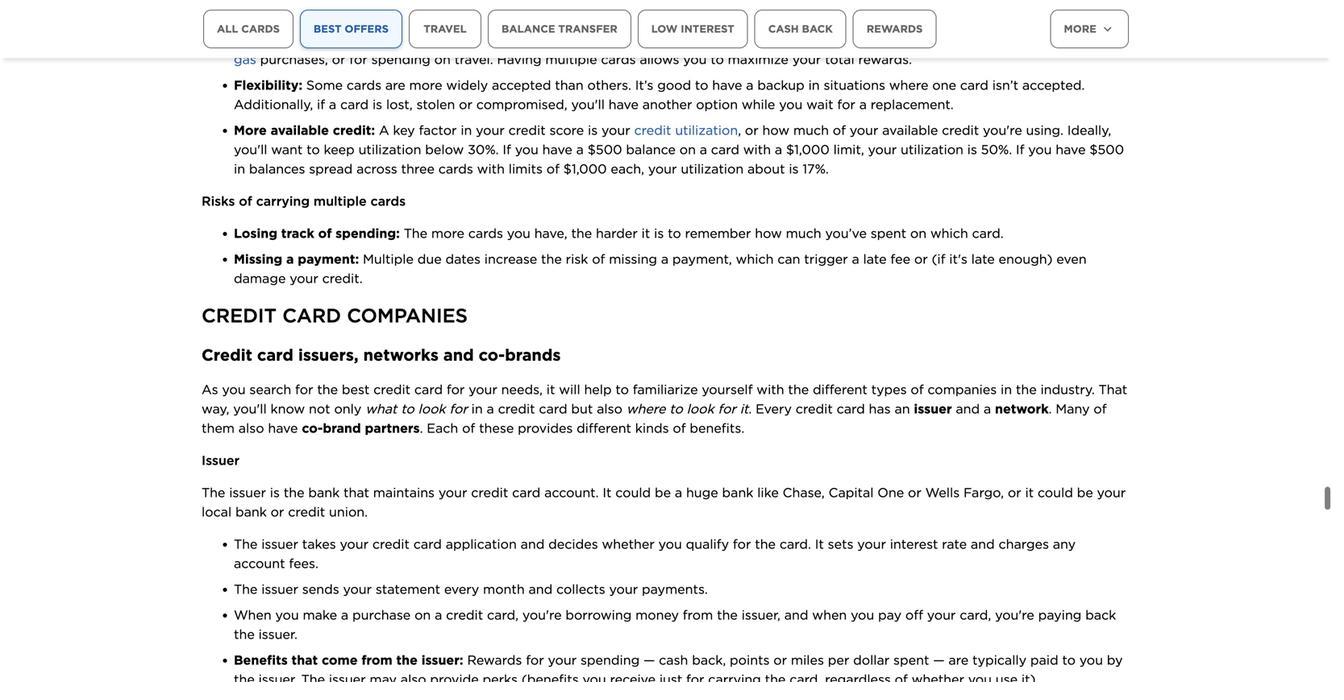 Task type: locate. For each thing, give the bounding box(es) containing it.
to inside , or how much of your available credit you're using. ideally, you'll want to keep utilization below 30%. if you have a $500 balance on a card with a $1,000 limit, your utilization is 50%. if you have $500 in balances spread across three cards with limits of $1,000 each, your utilization about is 17%.
[[307, 142, 320, 158]]

damage
[[234, 271, 286, 287]]

1 vertical spatial carrying
[[256, 194, 310, 209]]

utilization down replacement.
[[901, 142, 963, 158]]

rewards
[[867, 22, 923, 35], [467, 653, 522, 669]]

1 vertical spatial that
[[292, 653, 318, 669]]

of
[[283, 0, 296, 16], [833, 123, 846, 138], [547, 161, 560, 177], [239, 194, 252, 209], [318, 226, 332, 242], [592, 252, 605, 267], [911, 382, 924, 398], [1094, 402, 1107, 417], [462, 421, 475, 437], [673, 421, 686, 437], [895, 673, 908, 683]]

bank left the like
[[722, 486, 753, 501]]

0 horizontal spatial are
[[385, 78, 405, 93]]

1 vertical spatial ,
[[738, 123, 741, 138]]

0 vertical spatial $1,000
[[786, 142, 830, 158]]

the inside the issuer takes your credit card application and decides whether you qualify for the card. it sets your interest rate and charges any account fees.
[[234, 537, 258, 553]]

perks
[[483, 673, 518, 683]]

how
[[762, 123, 789, 138], [755, 226, 782, 242]]

for inside some cards are more widely accepted than others. it's good to have a backup in situations where one card isn't accepted. additionally, if a card is lost, stolen or compromised, you'll have another option while you wait for a replacement.
[[837, 97, 855, 113]]

paying
[[1038, 608, 1081, 624]]

the left risk
[[541, 252, 562, 267]]

takes
[[302, 537, 336, 553]]

spending up the receive
[[581, 653, 640, 669]]

0 horizontal spatial card.
[[780, 537, 811, 553]]

in inside some cards are more widely accepted than others. it's good to have a backup in situations where one card isn't accepted. additionally, if a card is lost, stolen or compromised, you'll have another option while you wait for a replacement.
[[808, 78, 820, 93]]

networks
[[363, 346, 439, 365]]

1 look from the left
[[418, 402, 446, 417]]

1 horizontal spatial more
[[1064, 23, 1096, 35]]

a right if
[[329, 97, 336, 113]]

. inside maximizing rewards: one card may pay you a higher rewards rate on groceries . another may reward you handsomely at restaurants , or on gas purchases, or for spending on travel. having multiple cards allows you to maximize your total rewards.
[[738, 32, 741, 48]]

card. inside the issuer takes your credit card application and decides whether you qualify for the card. it sets your interest rate and charges any account fees.
[[780, 537, 811, 553]]

2 be from the left
[[1077, 486, 1093, 501]]

to inside as you search for the best credit card for your needs, it will help to familiarize yourself with the different types of companies in the industry. that way, you'll know not only
[[616, 382, 629, 398]]

17%.
[[803, 161, 829, 177]]

2 could from the left
[[1038, 486, 1073, 501]]

or inside some cards are more widely accepted than others. it's good to have a backup in situations where one card isn't accepted. additionally, if a card is lost, stolen or compromised, you'll have another option while you wait for a replacement.
[[459, 97, 472, 113]]

1 vertical spatial which
[[736, 252, 774, 267]]

2 if from the left
[[1016, 142, 1024, 158]]

interest
[[890, 537, 938, 553]]

1 vertical spatial issuer.
[[258, 673, 297, 683]]

which left can
[[736, 252, 774, 267]]

with inside as you search for the best credit card for your needs, it will help to familiarize yourself with the different types of companies in the industry. that way, you'll know not only
[[757, 382, 784, 398]]

card right offers
[[402, 32, 430, 48]]

1 be from the left
[[655, 486, 671, 501]]

0 vertical spatial which
[[930, 226, 968, 242]]

— left "typically"
[[933, 653, 945, 669]]

have,
[[534, 226, 567, 242]]

1 horizontal spatial card,
[[790, 673, 821, 683]]

1 vertical spatial rate
[[942, 537, 967, 553]]

cards inside , or how much of your available credit you're using. ideally, you'll want to keep utilization below 30%. if you have a $500 balance on a card with a $1,000 limit, your utilization is 50%. if you have $500 in balances spread across three cards with limits of $1,000 each, your utilization about is 17%.
[[438, 161, 473, 177]]

of inside rewards for your spending — cash back, points or miles per dollar spent — are typically paid to you by the issuer. the issuer may also provide perks (benefits you receive just for carrying the card, regardless of whether you use it).
[[895, 673, 908, 683]]

0 horizontal spatial where
[[626, 402, 666, 417]]

0 vertical spatial whether
[[602, 537, 655, 553]]

losing track of spending: the more cards you have, the harder it is to remember how much you've spent on which card.
[[234, 226, 1004, 242]]

2 horizontal spatial card,
[[960, 608, 991, 624]]

you down using.
[[1028, 142, 1052, 158]]

borrowing
[[565, 608, 632, 624]]

more for more
[[1064, 23, 1096, 35]]

statement
[[376, 582, 440, 598]]

card inside as you search for the best credit card for your needs, it will help to familiarize yourself with the different types of companies in the industry. that way, you'll know not only
[[414, 382, 443, 398]]

carrying down "balances"
[[256, 194, 310, 209]]

on down the statement
[[415, 608, 431, 624]]

credit inside when you make a purchase on a credit card, you're borrowing money from the issuer, and when you pay off your card, you're paying back the issuer.
[[446, 608, 483, 624]]

0 vertical spatial co-
[[479, 346, 505, 365]]

balance
[[626, 142, 676, 158]]

2 vertical spatial multiple
[[314, 194, 367, 209]]

1 horizontal spatial that
[[343, 486, 369, 501]]

card up search
[[257, 346, 293, 365]]

1 vertical spatial whether
[[912, 673, 964, 683]]

and left when
[[784, 608, 808, 624]]

late right the it's
[[971, 252, 995, 267]]

0 horizontal spatial from
[[361, 653, 392, 669]]

you'll up "balances"
[[234, 142, 267, 158]]

a
[[520, 32, 527, 48], [746, 78, 754, 93], [329, 97, 336, 113], [859, 97, 867, 113], [576, 142, 584, 158], [700, 142, 707, 158], [775, 142, 782, 158], [286, 252, 294, 267], [661, 252, 669, 267], [852, 252, 859, 267], [487, 402, 494, 417], [984, 402, 991, 417], [675, 486, 682, 501], [341, 608, 348, 624], [435, 608, 442, 624]]

$1,000 up the 17%.
[[786, 142, 830, 158]]

1 vertical spatial different
[[577, 421, 631, 437]]

carrying for advantages
[[300, 0, 354, 16]]

0 horizontal spatial late
[[863, 252, 887, 267]]

could up any
[[1038, 486, 1073, 501]]

rewards up perks
[[467, 653, 522, 669]]

a down the statement
[[435, 608, 442, 624]]

0 vertical spatial issuer.
[[258, 627, 297, 643]]

for inside the issuer takes your credit card application and decides whether you qualify for the card. it sets your interest rate and charges any account fees.
[[733, 537, 751, 553]]

you down groceries
[[683, 52, 707, 68]]

0 vertical spatial rewards
[[867, 22, 923, 35]]

card, up "typically"
[[960, 608, 991, 624]]

1 vertical spatial much
[[786, 226, 821, 242]]

benefits
[[234, 653, 288, 669]]

rate right interest
[[942, 537, 967, 553]]

your inside maximizing rewards: one card may pay you a higher rewards rate on groceries . another may reward you handsomely at restaurants , or on gas purchases, or for spending on travel. having multiple cards allows you to maximize your total rewards.
[[792, 52, 821, 68]]

1 horizontal spatial late
[[971, 252, 995, 267]]

more up accepted.
[[1064, 23, 1096, 35]]

0 horizontal spatial spending
[[371, 52, 430, 68]]

credit card companies
[[202, 305, 468, 328]]

0 vertical spatial it
[[603, 486, 612, 501]]

credit
[[202, 305, 277, 328]]

card inside maximizing rewards: one card may pay you a higher rewards rate on groceries . another may reward you handsomely at restaurants , or on gas purchases, or for spending on travel. having multiple cards allows you to maximize your total rewards.
[[402, 32, 430, 48]]

0 horizontal spatial available
[[271, 123, 329, 138]]

where up kinds
[[626, 402, 666, 417]]

across
[[356, 161, 397, 177]]

issuer. up benefits
[[258, 627, 297, 643]]

bank up union.
[[308, 486, 340, 501]]

whether inside the issuer takes your credit card application and decides whether you qualify for the card. it sets your interest rate and charges any account fees.
[[602, 537, 655, 553]]

issuer. inside rewards for your spending — cash back, points or miles per dollar spent — are typically paid to you by the issuer. the issuer may also provide perks (benefits you receive just for carrying the card, regardless of whether you use it).
[[258, 673, 297, 683]]

is left lost,
[[372, 97, 382, 113]]

what to look for in a credit card but also where to look for it . every credit card has an issuer and a network
[[365, 402, 1049, 417]]

0 horizontal spatial look
[[418, 402, 446, 417]]

you inside the issuer takes your credit card application and decides whether you qualify for the card. it sets your interest rate and charges any account fees.
[[658, 537, 682, 553]]

spending up lost,
[[371, 52, 430, 68]]

— up the receive
[[643, 653, 655, 669]]

the inside rewards for your spending — cash back, points or miles per dollar spent — are typically paid to you by the issuer. the issuer may also provide perks (benefits you receive just for carrying the card, regardless of whether you use it).
[[301, 673, 325, 683]]

or inside rewards for your spending — cash back, points or miles per dollar spent — are typically paid to you by the issuer. the issuer may also provide perks (benefits you receive just for carrying the card, regardless of whether you use it).
[[773, 653, 787, 669]]

on
[[659, 32, 675, 48], [1102, 32, 1118, 48], [434, 52, 451, 68], [680, 142, 696, 158], [910, 226, 927, 242], [415, 608, 431, 624]]

1 vertical spatial you'll
[[234, 142, 267, 158]]

0 horizontal spatial $500
[[588, 142, 622, 158]]

1 horizontal spatial also
[[401, 673, 426, 683]]

0 vertical spatial spending
[[371, 52, 430, 68]]

you're inside , or how much of your available credit you're using. ideally, you'll want to keep utilization below 30%. if you have a $500 balance on a card with a $1,000 limit, your utilization is 50%. if you have $500 in balances spread across three cards with limits of $1,000 each, your utilization about is 17%.
[[983, 123, 1022, 138]]

replacement.
[[871, 97, 954, 113]]

1 vertical spatial co-
[[302, 421, 323, 437]]

provide
[[430, 673, 479, 683]]

1 vertical spatial $1,000
[[563, 161, 607, 177]]

is left the 17%.
[[789, 161, 799, 177]]

more button
[[1050, 10, 1129, 48]]

1 horizontal spatial $500
[[1089, 142, 1124, 158]]

when
[[234, 608, 272, 624]]

of right risks in the left top of the page
[[239, 194, 252, 209]]

2 issuer. from the top
[[258, 673, 297, 683]]

application
[[446, 537, 517, 553]]

1 horizontal spatial which
[[930, 226, 968, 242]]

, or how much of your available credit you're using. ideally, you'll want to keep utilization below 30%. if you have a $500 balance on a card with a $1,000 limit, your utilization is 50%. if you have $500 in balances spread across three cards with limits of $1,000 each, your utilization about is 17%.
[[234, 123, 1124, 177]]

0 horizontal spatial ,
[[738, 123, 741, 138]]

1 horizontal spatial —
[[933, 653, 945, 669]]

0 horizontal spatial whether
[[602, 537, 655, 553]]

in left "balances"
[[234, 161, 245, 177]]

0 vertical spatial different
[[813, 382, 867, 398]]

or inside , or how much of your available credit you're using. ideally, you'll want to keep utilization below 30%. if you have a $500 balance on a card with a $1,000 limit, your utilization is 50%. if you have $500 in balances spread across three cards with limits of $1,000 each, your utilization about is 17%.
[[745, 123, 759, 138]]

you're left "paying"
[[995, 608, 1034, 624]]

remember
[[685, 226, 751, 242]]

0 vertical spatial are
[[385, 78, 405, 93]]

may down benefits that come from the issuer:
[[370, 673, 397, 683]]

$500 up each, at the left top
[[588, 142, 622, 158]]

bank
[[308, 486, 340, 501], [722, 486, 753, 501], [235, 505, 267, 521]]

of down that
[[1094, 402, 1107, 417]]

1 horizontal spatial look
[[687, 402, 714, 417]]

the down the like
[[755, 537, 776, 553]]

1 horizontal spatial rate
[[942, 537, 967, 553]]

more inside popup button
[[1064, 23, 1096, 35]]

1 $500 from the left
[[588, 142, 622, 158]]

1 horizontal spatial could
[[1038, 486, 1073, 501]]

0 horizontal spatial co-
[[302, 421, 323, 437]]

the for is
[[202, 486, 225, 501]]

more
[[1064, 23, 1096, 35], [234, 123, 267, 138]]

balances
[[249, 161, 305, 177]]

0 horizontal spatial —
[[643, 653, 655, 669]]

0 vertical spatial carrying
[[300, 0, 354, 16]]

that
[[343, 486, 369, 501], [292, 653, 318, 669]]

purchase
[[352, 608, 411, 624]]

1 — from the left
[[643, 653, 655, 669]]

purchases,
[[260, 52, 328, 68]]

issuer inside the issuer takes your credit card application and decides whether you qualify for the card. it sets your interest rate and charges any account fees.
[[261, 537, 298, 553]]

multiple for risks of carrying multiple cards
[[314, 194, 367, 209]]

ideally,
[[1067, 123, 1111, 138]]

issuer inside rewards for your spending — cash back, points or miles per dollar spent — are typically paid to you by the issuer. the issuer may also provide perks (benefits you receive just for carrying the card, regardless of whether you use it).
[[329, 673, 366, 683]]

1 issuer. from the top
[[258, 627, 297, 643]]

0 horizontal spatial rate
[[630, 32, 655, 48]]

1 vertical spatial are
[[949, 653, 969, 669]]

0 horizontal spatial may
[[370, 673, 397, 683]]

credit up what
[[373, 382, 411, 398]]

balance transfer
[[502, 22, 617, 35]]

2 — from the left
[[933, 653, 945, 669]]

cards down below
[[438, 161, 473, 177]]

of inside . many of them also have
[[1094, 402, 1107, 417]]

from right come
[[361, 653, 392, 669]]

2 vertical spatial with
[[757, 382, 784, 398]]

groceries
[[679, 32, 738, 48]]

1 vertical spatial more
[[234, 123, 267, 138]]

one inside maximizing rewards: one card may pay you a higher rewards rate on groceries . another may reward you handsomely at restaurants , or on gas purchases, or for spending on travel. having multiple cards allows you to maximize your total rewards.
[[371, 32, 398, 48]]

0 vertical spatial pay
[[465, 32, 488, 48]]

every
[[444, 582, 479, 598]]

trigger
[[804, 252, 848, 267]]

1 vertical spatial more
[[431, 226, 464, 242]]

rewards link
[[853, 10, 936, 48]]

cash
[[768, 22, 799, 35]]

the down when
[[234, 627, 255, 643]]

local
[[202, 505, 232, 521]]

a right missing
[[661, 252, 669, 267]]

2 available from the left
[[882, 123, 938, 138]]

0 vertical spatial you'll
[[571, 97, 605, 113]]

on up allows
[[659, 32, 675, 48]]

familiarize
[[633, 382, 698, 398]]

back
[[802, 22, 833, 35]]

you left qualify
[[658, 537, 682, 553]]

low
[[651, 22, 678, 35]]

issuer down benefits that come from the issuer:
[[329, 673, 366, 683]]

all cards link
[[203, 10, 293, 48]]

1 horizontal spatial if
[[1016, 142, 1024, 158]]

1 vertical spatial spent
[[893, 653, 929, 669]]

1 late from the left
[[863, 252, 887, 267]]

the inside 'multiple due dates increase the risk of missing a payment, which can trigger a late fee or (if it's late enough) even damage your credit.'
[[541, 252, 562, 267]]

available
[[271, 123, 329, 138], [882, 123, 938, 138]]

1 horizontal spatial from
[[683, 608, 713, 624]]

decides
[[548, 537, 598, 553]]

0 vertical spatial card.
[[972, 226, 1004, 242]]

carrying
[[300, 0, 354, 16], [256, 194, 310, 209], [708, 673, 761, 683]]

1 vertical spatial rewards
[[467, 653, 522, 669]]

receive
[[610, 673, 656, 683]]

0 vertical spatial one
[[371, 32, 398, 48]]

issuer.
[[258, 627, 297, 643], [258, 673, 297, 683]]

2 vertical spatial carrying
[[708, 673, 761, 683]]

1 vertical spatial pay
[[878, 608, 902, 624]]

the inside the issuer is the bank that maintains your credit card account. it could be a huge bank like chase, capital one or wells fargo, or it could be your local bank or credit union.
[[202, 486, 225, 501]]

also inside . many of them also have
[[238, 421, 264, 437]]

0 vertical spatial more
[[1064, 23, 1096, 35]]

to inside maximizing rewards: one card may pay you a higher rewards rate on groceries . another may reward you handsomely at restaurants , or on gas purchases, or for spending on travel. having multiple cards allows you to maximize your total rewards.
[[711, 52, 724, 68]]

to
[[711, 52, 724, 68], [695, 78, 708, 93], [307, 142, 320, 158], [668, 226, 681, 242], [616, 382, 629, 398], [401, 402, 414, 417], [669, 402, 683, 417], [1062, 653, 1076, 669]]

card. left sets on the right
[[780, 537, 811, 553]]

1 vertical spatial where
[[626, 402, 666, 417]]

cards right some
[[347, 78, 381, 93]]

have down know
[[268, 421, 298, 437]]

the inside the issuer takes your credit card application and decides whether you qualify for the card. it sets your interest rate and charges any account fees.
[[755, 537, 776, 553]]

transfer
[[558, 22, 617, 35]]

may up travel. at the top left of page
[[434, 32, 461, 48]]

card down credit utilization link
[[711, 142, 739, 158]]

credit down 'compromised,'
[[508, 123, 546, 138]]

0 horizontal spatial more
[[234, 123, 267, 138]]

0 vertical spatial where
[[889, 78, 928, 93]]

issuer down account
[[261, 582, 298, 598]]

or left (if
[[914, 252, 928, 267]]

co-brand partners . each of these provides different kinds of benefits.
[[302, 421, 744, 437]]

your
[[792, 52, 821, 68], [476, 123, 505, 138], [602, 123, 630, 138], [850, 123, 878, 138], [868, 142, 897, 158], [648, 161, 677, 177], [290, 271, 318, 287], [469, 382, 497, 398], [438, 486, 467, 501], [1097, 486, 1126, 501], [340, 537, 369, 553], [857, 537, 886, 553], [343, 582, 372, 598], [609, 582, 638, 598], [927, 608, 956, 624], [548, 653, 577, 669]]

the up takes
[[284, 486, 304, 501]]

1 horizontal spatial pay
[[878, 608, 902, 624]]

multiple for advantages of carrying multiple cards
[[357, 0, 410, 16]]

factor
[[419, 123, 457, 138]]

higher
[[531, 32, 572, 48]]

travel
[[424, 22, 467, 35]]

0 horizontal spatial different
[[577, 421, 631, 437]]

use
[[996, 673, 1018, 683]]

which
[[930, 226, 968, 242], [736, 252, 774, 267]]

three
[[401, 161, 435, 177]]

if right 30%.
[[503, 142, 511, 158]]

types
[[871, 382, 907, 398]]

spent
[[871, 226, 906, 242], [893, 653, 929, 669]]

spread
[[309, 161, 353, 177]]

different
[[813, 382, 867, 398], [577, 421, 631, 437]]

1 if from the left
[[503, 142, 511, 158]]

a up having
[[520, 32, 527, 48]]

may
[[434, 32, 461, 48], [802, 32, 829, 48], [370, 673, 397, 683]]

1 horizontal spatial where
[[889, 78, 928, 93]]

if
[[317, 97, 325, 113]]

how up can
[[755, 226, 782, 242]]

card up credit:
[[340, 97, 369, 113]]

while
[[742, 97, 775, 113]]

credit down one
[[942, 123, 979, 138]]

1 horizontal spatial one
[[877, 486, 904, 501]]

in
[[808, 78, 820, 93], [461, 123, 472, 138], [234, 161, 245, 177], [1001, 382, 1012, 398], [471, 402, 483, 417]]

one right capital
[[877, 486, 904, 501]]

0 horizontal spatial one
[[371, 32, 398, 48]]

which inside 'multiple due dates increase the risk of missing a payment, which can trigger a late fee or (if it's late enough) even damage your credit.'
[[736, 252, 774, 267]]

1 horizontal spatial spending
[[581, 653, 640, 669]]

2 horizontal spatial also
[[597, 402, 622, 417]]

card inside the issuer takes your credit card application and decides whether you qualify for the card. it sets your interest rate and charges any account fees.
[[413, 537, 442, 553]]

which up the it's
[[930, 226, 968, 242]]

0 horizontal spatial rewards
[[467, 653, 522, 669]]

it left 'will'
[[546, 382, 555, 398]]

rewards inside product offers quick filters tab list
[[867, 22, 923, 35]]

. up maximize
[[738, 32, 741, 48]]

maximize
[[728, 52, 788, 68]]

0 vertical spatial rate
[[630, 32, 655, 48]]

0 horizontal spatial could
[[615, 486, 651, 501]]

2 vertical spatial you'll
[[233, 402, 267, 417]]

on inside when you make a purchase on a credit card, you're borrowing money from the issuer, and when you pay off your card, you're paying back the issuer.
[[415, 608, 431, 624]]

miles
[[791, 653, 824, 669]]

stolen
[[416, 97, 455, 113]]

1 vertical spatial multiple
[[545, 52, 597, 68]]

to up option
[[695, 78, 708, 93]]

pay inside when you make a purchase on a credit card, you're borrowing money from the issuer, and when you pay off your card, you're paying back the issuer.
[[878, 608, 902, 624]]

or
[[1084, 32, 1098, 48], [332, 52, 345, 68], [459, 97, 472, 113], [745, 123, 759, 138], [914, 252, 928, 267], [908, 486, 921, 501], [1008, 486, 1021, 501], [271, 505, 284, 521], [773, 653, 787, 669]]

issuer inside the issuer is the bank that maintains your credit card account. it could be a huge bank like chase, capital one or wells fargo, or it could be your local bank or credit union.
[[229, 486, 266, 501]]

you'll inside , or how much of your available credit you're using. ideally, you'll want to keep utilization below 30%. if you have a $500 balance on a card with a $1,000 limit, your utilization is 50%. if you have $500 in balances spread across three cards with limits of $1,000 each, your utilization about is 17%.
[[234, 142, 267, 158]]

accepted
[[492, 78, 551, 93]]

2 $500 from the left
[[1089, 142, 1124, 158]]

1 horizontal spatial whether
[[912, 673, 964, 683]]

you'll down the than
[[571, 97, 605, 113]]

rate
[[630, 32, 655, 48], [942, 537, 967, 553]]

1 horizontal spatial it
[[815, 537, 824, 553]]

different down the but in the bottom left of the page
[[577, 421, 631, 437]]

0 horizontal spatial it
[[603, 486, 612, 501]]

your inside as you search for the best credit card for your needs, it will help to familiarize yourself with the different types of companies in the industry. that way, you'll know not only
[[469, 382, 497, 398]]

your inside 'multiple due dates increase the risk of missing a payment, which can trigger a late fee or (if it's late enough) even damage your credit.'
[[290, 271, 318, 287]]

credit inside , or how much of your available credit you're using. ideally, you'll want to keep utilization below 30%. if you have a $500 balance on a card with a $1,000 limit, your utilization is 50%. if you have $500 in balances spread across three cards with limits of $1,000 each, your utilization about is 17%.
[[942, 123, 979, 138]]

0 horizontal spatial be
[[655, 486, 671, 501]]

are left "typically"
[[949, 653, 969, 669]]

1 horizontal spatial may
[[434, 32, 461, 48]]

card, down month
[[487, 608, 519, 624]]

credit utilization link
[[634, 123, 738, 138]]

0 horizontal spatial if
[[503, 142, 511, 158]]

you'll inside some cards are more widely accepted than others. it's good to have a backup in situations where one card isn't accepted. additionally, if a card is lost, stolen or compromised, you'll have another option while you wait for a replacement.
[[571, 97, 605, 113]]

credit down every
[[446, 608, 483, 624]]

for inside maximizing rewards: one card may pay you a higher rewards rate on groceries . another may reward you handsomely at restaurants , or on gas purchases, or for spending on travel. having multiple cards allows you to maximize your total rewards.
[[349, 52, 368, 68]]

by
[[1107, 653, 1123, 669]]

payments.
[[642, 582, 708, 598]]

these
[[479, 421, 514, 437]]

1 vertical spatial it
[[815, 537, 824, 553]]

a inside maximizing rewards: one card may pay you a higher rewards rate on groceries . another may reward you handsomely at restaurants , or on gas purchases, or for spending on travel. having multiple cards allows you to maximize your total rewards.
[[520, 32, 527, 48]]

dollar
[[853, 653, 890, 669]]

it inside the issuer takes your credit card application and decides whether you qualify for the card. it sets your interest rate and charges any account fees.
[[815, 537, 824, 553]]

of inside as you search for the best credit card for your needs, it will help to familiarize yourself with the different types of companies in the industry. that way, you'll know not only
[[911, 382, 924, 398]]

you'll down search
[[233, 402, 267, 417]]

to down groceries
[[711, 52, 724, 68]]

different left types
[[813, 382, 867, 398]]

advantages
[[202, 0, 279, 16]]

where inside some cards are more widely accepted than others. it's good to have a backup in situations where one card isn't accepted. additionally, if a card is lost, stolen or compromised, you'll have another option while you wait for a replacement.
[[889, 78, 928, 93]]

1 horizontal spatial rewards
[[867, 22, 923, 35]]

spending
[[371, 52, 430, 68], [581, 653, 640, 669]]

rewards inside rewards for your spending — cash back, points or miles per dollar spent — are typically paid to you by the issuer. the issuer may also provide perks (benefits you receive just for carrying the card, regardless of whether you use it).
[[467, 653, 522, 669]]

0 horizontal spatial also
[[238, 421, 264, 437]]

look
[[418, 402, 446, 417], [687, 402, 714, 417]]

it inside the issuer is the bank that maintains your credit card account. it could be a huge bank like chase, capital one or wells fargo, or it could be your local bank or credit union.
[[1025, 486, 1034, 501]]

situations
[[824, 78, 885, 93]]

that inside the issuer is the bank that maintains your credit card account. it could be a huge bank like chase, capital one or wells fargo, or it could be your local bank or credit union.
[[343, 486, 369, 501]]

pay inside maximizing rewards: one card may pay you a higher rewards rate on groceries . another may reward you handsomely at restaurants , or on gas purchases, or for spending on travel. having multiple cards allows you to maximize your total rewards.
[[465, 32, 488, 48]]

you left make
[[275, 608, 299, 624]]

credit up the statement
[[372, 537, 410, 553]]

0 vertical spatial spent
[[871, 226, 906, 242]]

2 vertical spatial also
[[401, 673, 426, 683]]

can
[[777, 252, 800, 267]]

be
[[655, 486, 671, 501], [1077, 486, 1093, 501]]

a inside the issuer is the bank that maintains your credit card account. it could be a huge bank like chase, capital one or wells fargo, or it could be your local bank or credit union.
[[675, 486, 682, 501]]

one inside the issuer is the bank that maintains your credit card account. it could be a huge bank like chase, capital one or wells fargo, or it could be your local bank or credit union.
[[877, 486, 904, 501]]

1 horizontal spatial are
[[949, 653, 969, 669]]

than
[[555, 78, 584, 93]]



Task type: describe. For each thing, give the bounding box(es) containing it.
in inside as you search for the best credit card for your needs, it will help to familiarize yourself with the different types of companies in the industry. that way, you'll know not only
[[1001, 382, 1012, 398]]

your inside when you make a purchase on a credit card, you're borrowing money from the issuer, and when you pay off your card, you're paying back the issuer.
[[927, 608, 956, 624]]

not
[[309, 402, 330, 417]]

different inside as you search for the best credit card for your needs, it will help to familiarize yourself with the different types of companies in the industry. that way, you'll know not only
[[813, 382, 867, 398]]

credit up takes
[[288, 505, 325, 521]]

the up every
[[788, 382, 809, 398]]

spending inside rewards for your spending — cash back, points or miles per dollar spent — are typically paid to you by the issuer. the issuer may also provide perks (benefits you receive just for carrying the card, regardless of whether you use it).
[[581, 653, 640, 669]]

also inside rewards for your spending — cash back, points or miles per dollar spent — are typically paid to you by the issuer. the issuer may also provide perks (benefits you receive just for carrying the card, regardless of whether you use it).
[[401, 673, 426, 683]]

0 vertical spatial also
[[597, 402, 622, 417]]

have inside . many of them also have
[[268, 421, 298, 437]]

on right the restaurants
[[1102, 32, 1118, 48]]

charges
[[999, 537, 1049, 553]]

, inside , or how much of your available credit you're using. ideally, you'll want to keep utilization below 30%. if you have a $500 balance on a card with a $1,000 limit, your utilization is 50%. if you have $500 in balances spread across three cards with limits of $1,000 each, your utilization about is 17%.
[[738, 123, 741, 138]]

the up risk
[[571, 226, 592, 242]]

. many of them also have
[[202, 402, 1107, 437]]

companies
[[928, 382, 997, 398]]

all cards
[[217, 22, 280, 35]]

capital
[[829, 486, 874, 501]]

2 late from the left
[[971, 252, 995, 267]]

or right the restaurants
[[1084, 32, 1098, 48]]

a down the situations
[[859, 97, 867, 113]]

cards inside maximizing rewards: one card may pay you a higher rewards rate on groceries . another may reward you handsomely at restaurants , or on gas purchases, or for spending on travel. having multiple cards allows you to maximize your total rewards.
[[601, 52, 636, 68]]

each,
[[611, 161, 644, 177]]

multiple inside maximizing rewards: one card may pay you a higher rewards rate on groceries . another may reward you handsomely at restaurants , or on gas purchases, or for spending on travel. having multiple cards allows you to maximize your total rewards.
[[545, 52, 597, 68]]

in inside , or how much of your available credit you're using. ideally, you'll want to keep utilization below 30%. if you have a $500 balance on a card with a $1,000 limit, your utilization is 50%. if you have $500 in balances spread across three cards with limits of $1,000 each, your utilization about is 17%.
[[234, 161, 245, 177]]

more inside some cards are more widely accepted than others. it's good to have a backup in situations where one card isn't accepted. additionally, if a card is lost, stolen or compromised, you'll have another option while you wait for a replacement.
[[409, 78, 442, 93]]

keep
[[324, 142, 355, 158]]

much inside , or how much of your available credit you're using. ideally, you'll want to keep utilization below 30%. if you have a $500 balance on a card with a $1,000 limit, your utilization is 50%. if you have $500 in balances spread across three cards with limits of $1,000 each, your utilization about is 17%.
[[793, 123, 829, 138]]

of right each
[[462, 421, 475, 437]]

in up the these
[[471, 402, 483, 417]]

1 vertical spatial with
[[477, 161, 505, 177]]

is right the score in the left top of the page
[[588, 123, 598, 138]]

typically
[[972, 653, 1026, 669]]

you up 'increase'
[[507, 226, 530, 242]]

carrying inside rewards for your spending — cash back, points or miles per dollar spent — are typically paid to you by the issuer. the issuer may also provide perks (benefits you receive just for carrying the card, regardless of whether you use it).
[[708, 673, 761, 683]]

issuers,
[[298, 346, 358, 365]]

back
[[1085, 608, 1116, 624]]

restaurants link
[[1006, 32, 1077, 48]]

widely
[[446, 78, 488, 93]]

you left the receive
[[583, 673, 606, 683]]

that
[[1099, 382, 1127, 398]]

0 horizontal spatial card,
[[487, 608, 519, 624]]

a up about
[[775, 142, 782, 158]]

2 horizontal spatial may
[[802, 32, 829, 48]]

rate inside the issuer takes your credit card application and decides whether you qualify for the card. it sets your interest rate and charges any account fees.
[[942, 537, 967, 553]]

credit down needs,
[[498, 402, 535, 417]]

another
[[745, 32, 798, 48]]

a down the score in the left top of the page
[[576, 142, 584, 158]]

0 vertical spatial with
[[743, 142, 771, 158]]

huge
[[686, 486, 718, 501]]

option
[[696, 97, 738, 113]]

the down benefits
[[234, 673, 255, 683]]

2 look from the left
[[687, 402, 714, 417]]

a down track
[[286, 252, 294, 267]]

, inside maximizing rewards: one card may pay you a higher rewards rate on groceries . another may reward you handsomely at restaurants , or on gas purchases, or for spending on travel. having multiple cards allows you to maximize your total rewards.
[[1077, 32, 1081, 48]]

enough)
[[999, 252, 1053, 267]]

come
[[322, 653, 358, 669]]

credit up "balance" at top
[[634, 123, 671, 138]]

when you make a purchase on a credit card, you're borrowing money from the issuer, and when you pay off your card, you're paying back the issuer.
[[234, 608, 1116, 643]]

you inside some cards are more widely accepted than others. it's good to have a backup in situations where one card isn't accepted. additionally, if a card is lost, stolen or compromised, you'll have another option while you wait for a replacement.
[[779, 97, 803, 113]]

every
[[756, 402, 792, 417]]

you up rewards.
[[881, 32, 904, 48]]

in up 30%.
[[461, 123, 472, 138]]

available inside , or how much of your available credit you're using. ideally, you'll want to keep utilization below 30%. if you have a $500 balance on a card with a $1,000 limit, your utilization is 50%. if you have $500 in balances spread across three cards with limits of $1,000 each, your utilization about is 17%.
[[882, 123, 938, 138]]

spent inside rewards for your spending — cash back, points or miles per dollar spent — are typically paid to you by the issuer. the issuer may also provide perks (benefits you receive just for carrying the card, regardless of whether you use it).
[[893, 653, 929, 669]]

or up account
[[271, 505, 284, 521]]

having
[[497, 52, 542, 68]]

you inside as you search for the best credit card for your needs, it will help to familiarize yourself with the different types of companies in the industry. that way, you'll know not only
[[222, 382, 246, 398]]

it inside the issuer is the bank that maintains your credit card account. it could be a huge bank like chase, capital one or wells fargo, or it could be your local bank or credit union.
[[603, 486, 612, 501]]

the left issuer,
[[717, 608, 738, 624]]

the issuer is the bank that maintains your credit card account. it could be a huge bank like chase, capital one or wells fargo, or it could be your local bank or credit union.
[[202, 486, 1126, 521]]

allows
[[640, 52, 679, 68]]

one
[[932, 78, 956, 93]]

card up provides
[[539, 402, 567, 417]]

the down points
[[765, 673, 786, 683]]

a down companies
[[984, 402, 991, 417]]

best offers
[[314, 22, 389, 35]]

groceries link
[[679, 32, 738, 48]]

network
[[995, 402, 1049, 417]]

benefits that come from the issuer:
[[234, 653, 463, 669]]

to inside some cards are more widely accepted than others. it's good to have a backup in situations where one card isn't accepted. additionally, if a card is lost, stolen or compromised, you'll have another option while you wait for a replacement.
[[695, 78, 708, 93]]

on down 'travel' link
[[434, 52, 451, 68]]

the for sends
[[234, 582, 258, 598]]

and left charges
[[971, 537, 995, 553]]

needs,
[[501, 382, 543, 398]]

is inside the issuer is the bank that maintains your credit card account. it could be a huge bank like chase, capital one or wells fargo, or it could be your local bank or credit union.
[[270, 486, 280, 501]]

have down others. at left top
[[609, 97, 639, 113]]

of up maximizing
[[283, 0, 296, 16]]

lost,
[[386, 97, 413, 113]]

a up the these
[[487, 402, 494, 417]]

utilization down option
[[675, 123, 738, 138]]

of inside 'multiple due dates increase the risk of missing a payment, which can trigger a late fee or (if it's late enough) even damage your credit.'
[[592, 252, 605, 267]]

1 horizontal spatial co-
[[479, 346, 505, 365]]

or left wells
[[908, 486, 921, 501]]

maximizing rewards: one card may pay you a higher rewards rate on groceries . another may reward you handsomely at restaurants , or on gas purchases, or for spending on travel. having multiple cards allows you to maximize your total rewards.
[[234, 32, 1118, 68]]

backup
[[757, 78, 805, 93]]

a up while
[[746, 78, 754, 93]]

you down "typically"
[[968, 673, 992, 683]]

the up "not"
[[317, 382, 338, 398]]

on up fee in the right of the page
[[910, 226, 927, 242]]

it).
[[1021, 673, 1039, 683]]

(benefits
[[522, 673, 579, 683]]

what
[[365, 402, 397, 417]]

issuer for the issuer is the bank that maintains your credit card account. it could be a huge bank like chase, capital one or wells fargo, or it could be your local bank or credit union.
[[229, 486, 266, 501]]

how inside , or how much of your available credit you're using. ideally, you'll want to keep utilization below 30%. if you have a $500 balance on a card with a $1,000 limit, your utilization is 50%. if you have $500 in balances spread across three cards with limits of $1,000 each, your utilization about is 17%.
[[762, 123, 789, 138]]

1 horizontal spatial bank
[[308, 486, 340, 501]]

utilization down credit utilization link
[[681, 161, 744, 177]]

it down yourself
[[740, 402, 749, 417]]

card left the has on the bottom of the page
[[837, 402, 865, 417]]

of right kinds
[[673, 421, 686, 437]]

to down familiarize
[[669, 402, 683, 417]]

cards up 'travel'
[[414, 0, 450, 16]]

is inside some cards are more widely accepted than others. it's good to have a backup in situations where one card isn't accepted. additionally, if a card is lost, stolen or compromised, you'll have another option while you wait for a replacement.
[[372, 97, 382, 113]]

is up 'multiple due dates increase the risk of missing a payment, which can trigger a late fee or (if it's late enough) even damage your credit.'
[[654, 226, 664, 242]]

are inside rewards for your spending — cash back, points or miles per dollar spent — are typically paid to you by the issuer. the issuer may also provide perks (benefits you receive just for carrying the card, regardless of whether you use it).
[[949, 653, 969, 669]]

spending inside maximizing rewards: one card may pay you a higher rewards rate on groceries . another may reward you handsomely at restaurants , or on gas purchases, or for spending on travel. having multiple cards allows you to maximize your total rewards.
[[371, 52, 430, 68]]

a down credit utilization link
[[700, 142, 707, 158]]

to inside rewards for your spending — cash back, points or miles per dollar spent — are typically paid to you by the issuer. the issuer may also provide perks (benefits you receive just for carrying the card, regardless of whether you use it).
[[1062, 653, 1076, 669]]

gas
[[234, 52, 256, 68]]

card inside the issuer is the bank that maintains your credit card account. it could be a huge bank like chase, capital one or wells fargo, or it could be your local bank or credit union.
[[512, 486, 540, 501]]

additionally,
[[234, 97, 313, 113]]

(if
[[932, 252, 945, 267]]

or inside 'multiple due dates increase the risk of missing a payment, which can trigger a late fee or (if it's late enough) even damage your credit.'
[[914, 252, 928, 267]]

partners
[[365, 421, 420, 437]]

of right limits
[[547, 161, 560, 177]]

1 could from the left
[[615, 486, 651, 501]]

fees.
[[289, 557, 318, 572]]

product offers quick filters tab list
[[203, 10, 995, 94]]

risk
[[566, 252, 588, 267]]

even
[[1057, 252, 1087, 267]]

points
[[730, 653, 770, 669]]

help
[[584, 382, 612, 398]]

the up due
[[404, 226, 427, 242]]

cards inside product offers quick filters tab list
[[241, 22, 280, 35]]

risks
[[202, 194, 235, 209]]

rewards for rewards
[[867, 22, 923, 35]]

are inside some cards are more widely accepted than others. it's good to have a backup in situations where one card isn't accepted. additionally, if a card is lost, stolen or compromised, you'll have another option while you wait for a replacement.
[[385, 78, 405, 93]]

you up having
[[492, 32, 516, 48]]

credit inside as you search for the best credit card for your needs, it will help to familiarize yourself with the different types of companies in the industry. that way, you'll know not only
[[373, 382, 411, 398]]

1 vertical spatial from
[[361, 653, 392, 669]]

your inside rewards for your spending — cash back, points or miles per dollar spent — are typically paid to you by the issuer. the issuer may also provide perks (benefits you receive just for carrying the card, regardless of whether you use it).
[[548, 653, 577, 669]]

1 horizontal spatial card.
[[972, 226, 1004, 242]]

and right month
[[529, 582, 553, 598]]

you're down month
[[522, 608, 562, 624]]

the inside the issuer is the bank that maintains your credit card account. it could be a huge bank like chase, capital one or wells fargo, or it could be your local bank or credit union.
[[284, 486, 304, 501]]

cards up dates
[[468, 226, 503, 242]]

risks of carrying multiple cards
[[202, 194, 406, 209]]

using.
[[1026, 123, 1063, 138]]

on inside , or how much of your available credit you're using. ideally, you'll want to keep utilization below 30%. if you have a $500 balance on a card with a $1,000 limit, your utilization is 50%. if you have $500 in balances spread across three cards with limits of $1,000 each, your utilization about is 17%.
[[680, 142, 696, 158]]

credit.
[[322, 271, 363, 287]]

issuer for the issuer takes your credit card application and decides whether you qualify for the card. it sets your interest rate and charges any account fees.
[[261, 537, 298, 553]]

. left each
[[420, 421, 423, 437]]

carrying for risks
[[256, 194, 310, 209]]

back,
[[692, 653, 726, 669]]

0 horizontal spatial $1,000
[[563, 161, 607, 177]]

whether inside rewards for your spending — cash back, points or miles per dollar spent — are typically paid to you by the issuer. the issuer may also provide perks (benefits you receive just for carrying the card, regardless of whether you use it).
[[912, 673, 964, 683]]

card, inside rewards for your spending — cash back, points or miles per dollar spent — are typically paid to you by the issuer. the issuer may also provide perks (benefits you receive just for carrying the card, regardless of whether you use it).
[[790, 673, 821, 683]]

due
[[417, 252, 442, 267]]

credit up application
[[471, 486, 508, 501]]

it up missing
[[642, 226, 650, 242]]

payment:
[[298, 252, 359, 267]]

you left by
[[1079, 653, 1103, 669]]

wait
[[806, 97, 833, 113]]

1 available from the left
[[271, 123, 329, 138]]

2 horizontal spatial bank
[[722, 486, 753, 501]]

rewards for rewards for your spending — cash back, points or miles per dollar spent — are typically paid to you by the issuer. the issuer may also provide perks (benefits you receive just for carrying the card, regardless of whether you use it).
[[467, 653, 522, 669]]

or down rewards:
[[332, 52, 345, 68]]

many
[[1056, 402, 1090, 417]]

cards down "across"
[[370, 194, 406, 209]]

issuer for the issuer sends your statement every month and collects your payments.
[[261, 582, 298, 598]]

. left every
[[749, 402, 752, 417]]

credit card issuers, networks and co-brands
[[202, 346, 561, 365]]

and right networks at the bottom left of page
[[443, 346, 474, 365]]

may inside rewards for your spending — cash back, points or miles per dollar spent — are typically paid to you by the issuer. the issuer may also provide perks (benefits you receive just for carrying the card, regardless of whether you use it).
[[370, 673, 397, 683]]

a right make
[[341, 608, 348, 624]]

rewards
[[576, 32, 626, 48]]

wells
[[925, 486, 960, 501]]

rewards.
[[858, 52, 912, 68]]

credit right every
[[796, 402, 833, 417]]

it inside as you search for the best credit card for your needs, it will help to familiarize yourself with the different types of companies in the industry. that way, you'll know not only
[[546, 382, 555, 398]]

search
[[249, 382, 291, 398]]

month
[[483, 582, 525, 598]]

and down companies
[[956, 402, 980, 417]]

card right one
[[960, 78, 988, 93]]

1 vertical spatial how
[[755, 226, 782, 242]]

and left decides
[[521, 537, 545, 553]]

you'll inside as you search for the best credit card for your needs, it will help to familiarize yourself with the different types of companies in the industry. that way, you'll know not only
[[233, 402, 267, 417]]

more for more available credit: a key factor in your credit score is your credit utilization
[[234, 123, 267, 138]]

will
[[559, 382, 580, 398]]

have down ideally,
[[1056, 142, 1086, 158]]

issuer. inside when you make a purchase on a credit card, you're borrowing money from the issuer, and when you pay off your card, you're paying back the issuer.
[[258, 627, 297, 643]]

account.
[[544, 486, 599, 501]]

issuer right an
[[914, 402, 952, 417]]

rate inside maximizing rewards: one card may pay you a higher rewards rate on groceries . another may reward you handsomely at restaurants , or on gas purchases, or for spending on travel. having multiple cards allows you to maximize your total rewards.
[[630, 32, 655, 48]]

utilization down a
[[358, 142, 421, 158]]

0 horizontal spatial that
[[292, 653, 318, 669]]

benefits.
[[690, 421, 744, 437]]

. inside . many of them also have
[[1049, 402, 1052, 417]]

isn't
[[992, 78, 1018, 93]]

regardless
[[825, 673, 891, 683]]

the left 'issuer:'
[[396, 653, 418, 669]]

from inside when you make a purchase on a credit card, you're borrowing money from the issuer, and when you pay off your card, you're paying back the issuer.
[[683, 608, 713, 624]]

the for takes
[[234, 537, 258, 553]]

card inside , or how much of your available credit you're using. ideally, you'll want to keep utilization below 30%. if you have a $500 balance on a card with a $1,000 limit, your utilization is 50%. if you have $500 in balances spread across three cards with limits of $1,000 each, your utilization about is 17%.
[[711, 142, 739, 158]]

another
[[642, 97, 692, 113]]

about
[[747, 161, 785, 177]]

the up network
[[1016, 382, 1037, 398]]

you up limits
[[515, 142, 539, 158]]

you right when
[[851, 608, 874, 624]]

yourself
[[702, 382, 753, 398]]

and inside when you make a purchase on a credit card, you're borrowing money from the issuer, and when you pay off your card, you're paying back the issuer.
[[784, 608, 808, 624]]

or right fargo,
[[1008, 486, 1021, 501]]

missing a payment:
[[234, 252, 363, 267]]

credit inside the issuer takes your credit card application and decides whether you qualify for the card. it sets your interest rate and charges any account fees.
[[372, 537, 410, 553]]

spending:
[[336, 226, 400, 242]]

have up option
[[712, 78, 742, 93]]

of up the limit,
[[833, 123, 846, 138]]

a down you've
[[852, 252, 859, 267]]

0 horizontal spatial bank
[[235, 505, 267, 521]]

is left 50%.
[[967, 142, 977, 158]]

low interest
[[651, 22, 734, 35]]

accepted.
[[1022, 78, 1085, 93]]

maintains
[[373, 486, 435, 501]]

qualify
[[686, 537, 729, 553]]

best
[[342, 382, 370, 398]]

of up payment:
[[318, 226, 332, 242]]

like
[[757, 486, 779, 501]]

dates
[[445, 252, 481, 267]]

some
[[306, 78, 343, 93]]

to up partners
[[401, 402, 414, 417]]

have down the score in the left top of the page
[[542, 142, 572, 158]]

provides
[[518, 421, 573, 437]]

the issuer takes your credit card application and decides whether you qualify for the card. it sets your interest rate and charges any account fees.
[[234, 537, 1076, 572]]

to up payment,
[[668, 226, 681, 242]]

cards inside some cards are more widely accepted than others. it's good to have a backup in situations where one card isn't accepted. additionally, if a card is lost, stolen or compromised, you'll have another option while you wait for a replacement.
[[347, 78, 381, 93]]

50%.
[[981, 142, 1012, 158]]

gas link
[[234, 52, 256, 68]]



Task type: vqa. For each thing, say whether or not it's contained in the screenshot.
BORROWERS
no



